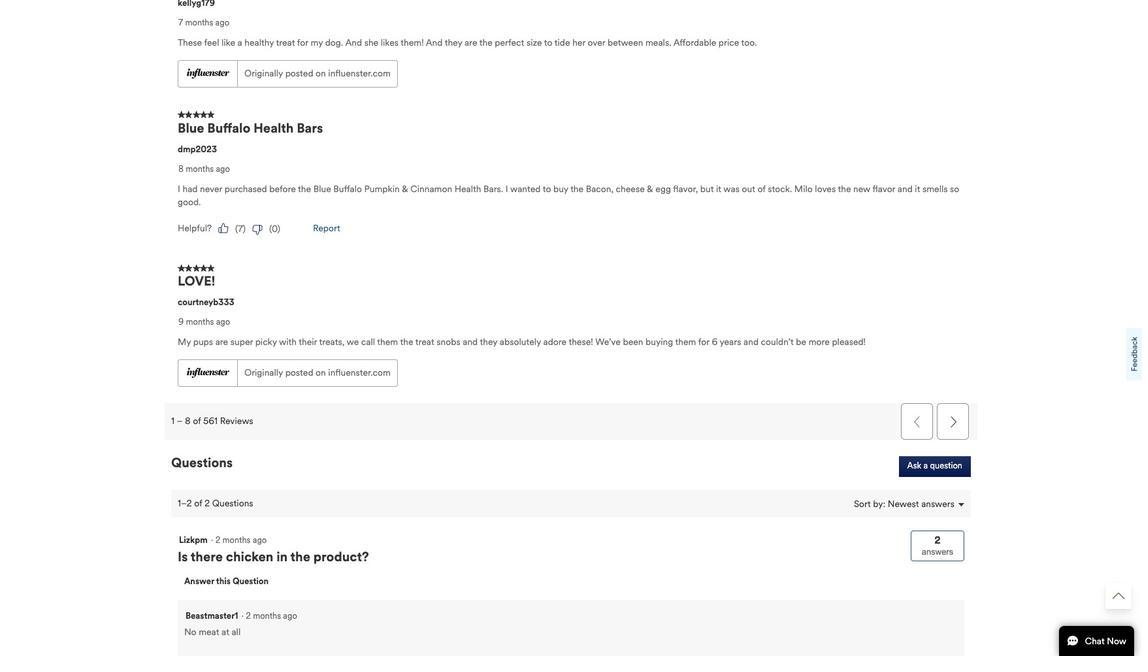 Task type: vqa. For each thing, say whether or not it's contained in the screenshot.
ago
yes



Task type: locate. For each thing, give the bounding box(es) containing it.
questions down 561
[[171, 455, 233, 471]]

originally posted on influenster.com down my
[[244, 68, 391, 79]]

1 vertical spatial on
[[316, 367, 326, 378]]

influenster.com
[[328, 68, 391, 79], [328, 367, 391, 378]]

2
[[205, 498, 210, 509], [935, 534, 941, 547], [215, 536, 220, 546], [246, 611, 251, 621]]

they left absolutely
[[480, 336, 497, 348]]

1 vertical spatial blue
[[313, 183, 331, 195]]

0 vertical spatial to
[[544, 37, 553, 48]]

ago up like
[[215, 17, 229, 28]]

0 vertical spatial influenster.com
[[328, 68, 391, 79]]

1 horizontal spatial blue
[[313, 183, 331, 195]]

i left had
[[178, 183, 180, 195]]

of right out
[[758, 183, 766, 195]]

treat right healthy
[[276, 37, 295, 48]]

questions right the 1–2
[[212, 498, 253, 509]]

0 horizontal spatial 7
[[178, 17, 183, 28]]

2 posted from the top
[[285, 367, 313, 378]]

reviews
[[220, 415, 253, 427]]

1 horizontal spatial for
[[698, 336, 710, 348]]

1 horizontal spatial &
[[647, 183, 653, 195]]

0 horizontal spatial (
[[235, 224, 238, 235]]

1 originally from the top
[[244, 68, 283, 79]]

health inside i had never purchased before the blue buffalo pumpkin & cinnamon health bars. i wanted to buy the bacon, cheese & egg flavor, but it was out of stock. milo loves the new flavor and it smells so good.
[[455, 183, 481, 195]]

0 vertical spatial posted
[[285, 68, 313, 79]]

pups
[[193, 336, 213, 348]]

are left perfect
[[465, 37, 477, 48]]

1 vertical spatial 7
[[238, 224, 243, 235]]

and
[[345, 37, 362, 48], [426, 37, 443, 48]]

posted down my
[[285, 68, 313, 79]]

1 vertical spatial a
[[924, 461, 928, 471]]

bacon,
[[586, 183, 614, 195]]

and left she
[[345, 37, 362, 48]]

–
[[177, 415, 183, 427]]

1–2 of 2 questions
[[178, 498, 258, 509]]

1 horizontal spatial 7
[[238, 224, 243, 235]]

1 vertical spatial questions
[[212, 498, 253, 509]]

ago right the 9
[[216, 317, 230, 327]]

them!
[[401, 37, 424, 48]]

2 and from the left
[[426, 37, 443, 48]]

ago up chicken
[[253, 536, 267, 546]]

months for 9
[[186, 317, 214, 327]]

0 vertical spatial treat
[[276, 37, 295, 48]]

a inside "reviews" region
[[238, 37, 242, 48]]

of left 561
[[193, 415, 201, 427]]

on
[[316, 68, 326, 79], [316, 367, 326, 378]]

1 vertical spatial originally posted on influenster.com
[[244, 367, 391, 378]]

treat left snobs
[[415, 336, 434, 348]]

0 vertical spatial of
[[758, 183, 766, 195]]

months inside beastmaster1 · 2 months ago no meat at all
[[253, 611, 281, 621]]

0 vertical spatial questions
[[171, 455, 233, 471]]

0 vertical spatial originally
[[244, 68, 283, 79]]

report
[[313, 223, 340, 234]]

0 vertical spatial for
[[297, 37, 308, 48]]

are right pups
[[215, 336, 228, 348]]

good.
[[178, 197, 201, 208]]

1 horizontal spatial health
[[455, 183, 481, 195]]

0 horizontal spatial it
[[716, 183, 722, 195]]

2 down question
[[246, 611, 251, 621]]

2 them from the left
[[675, 336, 696, 348]]

( right 6e2d45c3 5453 4298 8f0d 3720663176c5 image
[[269, 224, 272, 235]]

their
[[299, 336, 317, 348]]

ago down in
[[283, 611, 297, 621]]

2 originally posted on influenster.com from the top
[[244, 367, 391, 378]]

2 influenster.com from the top
[[328, 367, 391, 378]]

0 horizontal spatial ·
[[211, 536, 213, 546]]

on down my
[[316, 68, 326, 79]]

1 horizontal spatial buffalo
[[333, 183, 362, 195]]

8 inside "reviews" region
[[178, 164, 184, 174]]

0 horizontal spatial i
[[178, 183, 180, 195]]

(
[[235, 224, 238, 235], [269, 224, 272, 235]]

influenster.com for and
[[328, 68, 391, 79]]

2 horizontal spatial and
[[898, 183, 913, 195]]

1 vertical spatial posted
[[285, 367, 313, 378]]

cinnamon
[[411, 183, 452, 195]]

1 horizontal spatial and
[[744, 336, 759, 348]]

months right the 9
[[186, 317, 214, 327]]

0 vertical spatial are
[[465, 37, 477, 48]]

them right buying
[[675, 336, 696, 348]]

blue up 8 months ago
[[178, 120, 204, 136]]

) for ( 0 )
[[278, 224, 280, 235]]

and
[[898, 183, 913, 195], [463, 336, 478, 348], [744, 336, 759, 348]]

for left my
[[297, 37, 308, 48]]

8
[[178, 164, 184, 174], [185, 415, 191, 427]]

like
[[222, 37, 235, 48]]

0 horizontal spatial blue
[[178, 120, 204, 136]]

1 horizontal spatial treat
[[415, 336, 434, 348]]

0 horizontal spatial treat
[[276, 37, 295, 48]]

health left the bars
[[254, 120, 294, 136]]

influenster.com down she
[[328, 68, 391, 79]]

0 horizontal spatial buffalo
[[207, 120, 250, 136]]

of right the 1–2
[[194, 498, 202, 509]]

we
[[347, 336, 359, 348]]

( for 7
[[235, 224, 238, 235]]

2 ) from the left
[[278, 224, 280, 235]]

to
[[544, 37, 553, 48], [543, 183, 551, 195]]

1 influenster.com from the top
[[328, 68, 391, 79]]

2 up there
[[215, 536, 220, 546]]

and right snobs
[[463, 336, 478, 348]]

they
[[445, 37, 462, 48], [480, 336, 497, 348]]

pumpkin
[[364, 183, 400, 195]]

· inside lizkpm · 2 months ago is there chicken in the product?
[[211, 536, 213, 546]]

& left egg at the right
[[647, 183, 653, 195]]

to right size
[[544, 37, 553, 48]]

0 vertical spatial a
[[238, 37, 242, 48]]

6e2d45c3 5453 4298 8f0d 3720663176c5 image
[[252, 225, 263, 235]]

1 horizontal spatial they
[[480, 336, 497, 348]]

was
[[724, 183, 740, 195]]

and right the them!
[[426, 37, 443, 48]]

2 ( from the left
[[269, 224, 272, 235]]

on for my
[[316, 68, 326, 79]]

years
[[720, 336, 741, 348]]

ago
[[215, 17, 229, 28], [216, 164, 230, 174], [216, 317, 230, 327], [253, 536, 267, 546], [283, 611, 297, 621]]

months up had
[[186, 164, 214, 174]]

answer
[[184, 577, 214, 587]]

dog.
[[325, 37, 343, 48]]

i
[[178, 183, 180, 195], [506, 183, 508, 195]]

1 vertical spatial to
[[543, 183, 551, 195]]

1 horizontal spatial and
[[426, 37, 443, 48]]

) right 6e2d45c3 5453 4298 8f0d 3720663176c5 image
[[278, 224, 280, 235]]

these!
[[569, 336, 593, 348]]

0 horizontal spatial 8
[[178, 164, 184, 174]]

2 on from the top
[[316, 367, 326, 378]]

· for chicken
[[211, 536, 213, 546]]

ago inside lizkpm · 2 months ago is there chicken in the product?
[[253, 536, 267, 546]]

new
[[854, 183, 871, 195]]

lizkpm button
[[179, 534, 208, 548]]

0 vertical spatial blue
[[178, 120, 204, 136]]

wanted
[[510, 183, 541, 195]]

in
[[277, 549, 288, 566]]

· inside beastmaster1 · 2 months ago no meat at all
[[241, 611, 244, 621]]

2 inside lizkpm · 2 months ago is there chicken in the product?
[[215, 536, 220, 546]]

a right "ask"
[[924, 461, 928, 471]]

lizkpm
[[179, 536, 208, 546]]

health
[[254, 120, 294, 136], [455, 183, 481, 195]]

0 vertical spatial 8
[[178, 164, 184, 174]]

months up chicken
[[223, 536, 251, 546]]

with
[[279, 336, 297, 348]]

i had never purchased before the blue buffalo pumpkin & cinnamon health bars. i wanted to buy the bacon, cheese & egg flavor, but it was out of stock. milo loves the new flavor and it smells so good.
[[178, 183, 960, 208]]

1 horizontal spatial (
[[269, 224, 272, 235]]

0 vertical spatial on
[[316, 68, 326, 79]]

1 originally posted on influenster.com from the top
[[244, 68, 391, 79]]

egg
[[656, 183, 671, 195]]

&
[[402, 183, 408, 195], [647, 183, 653, 195]]

1
[[171, 415, 174, 427]]

but
[[700, 183, 714, 195]]

1 horizontal spatial ·
[[241, 611, 244, 621]]

for left 6
[[698, 336, 710, 348]]

my
[[178, 336, 191, 348]]

2 up answers
[[935, 534, 941, 547]]

flavor,
[[673, 183, 698, 195]]

1 on from the top
[[316, 68, 326, 79]]

0 horizontal spatial )
[[243, 224, 246, 235]]

it right but
[[716, 183, 722, 195]]

& right pumpkin
[[402, 183, 408, 195]]

8 up had
[[178, 164, 184, 174]]

7 left 6e2d45c3 5453 4298 8f0d 3720663176c5 image
[[238, 224, 243, 235]]

1–2
[[178, 498, 192, 509]]

1 horizontal spatial it
[[915, 183, 920, 195]]

there
[[191, 549, 223, 566]]

0 horizontal spatial and
[[345, 37, 362, 48]]

buy
[[554, 183, 568, 195]]

1 – 8 of 561 reviews
[[171, 415, 253, 427]]

· up there
[[211, 536, 213, 546]]

originally down healthy
[[244, 68, 283, 79]]

buffalo left pumpkin
[[333, 183, 362, 195]]

1 horizontal spatial them
[[675, 336, 696, 348]]

0 horizontal spatial &
[[402, 183, 408, 195]]

1 vertical spatial are
[[215, 336, 228, 348]]

d8c4887f dca8 44a1 801a cfe76c084647 image
[[218, 223, 229, 233]]

1 ) from the left
[[243, 224, 246, 235]]

0 vertical spatial originally posted on influenster.com
[[244, 68, 391, 79]]

1 horizontal spatial 8
[[185, 415, 191, 427]]

0 horizontal spatial them
[[377, 336, 398, 348]]

posted for for
[[285, 68, 313, 79]]

a right like
[[238, 37, 242, 48]]

8 right "–"
[[185, 415, 191, 427]]

1 vertical spatial originally
[[244, 367, 283, 378]]

·
[[211, 536, 213, 546], [241, 611, 244, 621]]

1 posted from the top
[[285, 68, 313, 79]]

1 horizontal spatial i
[[506, 183, 508, 195]]

0 vertical spatial health
[[254, 120, 294, 136]]

originally posted on influenster.com
[[244, 68, 391, 79], [244, 367, 391, 378]]

1 vertical spatial health
[[455, 183, 481, 195]]

) left 6e2d45c3 5453 4298 8f0d 3720663176c5 image
[[243, 224, 246, 235]]

2 vertical spatial of
[[194, 498, 202, 509]]

2 originally from the top
[[244, 367, 283, 378]]

to left buy
[[543, 183, 551, 195]]

them right call
[[377, 336, 398, 348]]

love!
[[178, 273, 215, 289]]

7 up these
[[178, 17, 183, 28]]

smells
[[923, 183, 948, 195]]

2 inside the 2 answers
[[935, 534, 941, 547]]

blue
[[178, 120, 204, 136], [313, 183, 331, 195]]

0 horizontal spatial health
[[254, 120, 294, 136]]

product?
[[314, 549, 369, 566]]

1 horizontal spatial a
[[924, 461, 928, 471]]

influenster.com down the we
[[328, 367, 391, 378]]

6
[[712, 336, 718, 348]]

0 horizontal spatial a
[[238, 37, 242, 48]]

i right bars.
[[506, 183, 508, 195]]

they right the them!
[[445, 37, 462, 48]]

posted down their
[[285, 367, 313, 378]]

bars
[[297, 120, 323, 136]]

( right d8c4887f dca8 44a1 801a cfe76c084647 icon
[[235, 224, 238, 235]]

months down question
[[253, 611, 281, 621]]

it left smells
[[915, 183, 920, 195]]

and right years
[[744, 336, 759, 348]]

size
[[527, 37, 542, 48]]

0 vertical spatial they
[[445, 37, 462, 48]]

buffalo up 8 months ago
[[207, 120, 250, 136]]

on down treats,
[[316, 367, 326, 378]]

out
[[742, 183, 755, 195]]

1 vertical spatial buffalo
[[333, 183, 362, 195]]

· right beastmaster1
[[241, 611, 244, 621]]

months up these
[[185, 17, 213, 28]]

health left bars.
[[455, 183, 481, 195]]

blue up report button
[[313, 183, 331, 195]]

ago for 7 months ago
[[215, 17, 229, 28]]

months for 8
[[186, 164, 214, 174]]

1 ( from the left
[[235, 224, 238, 235]]

0 vertical spatial ·
[[211, 536, 213, 546]]

sort by:
[[854, 498, 888, 509]]

call
[[361, 336, 375, 348]]

price
[[719, 37, 739, 48]]

tide
[[555, 37, 570, 48]]

7 months ago
[[178, 17, 229, 28]]

months
[[185, 17, 213, 28], [186, 164, 214, 174], [186, 317, 214, 327], [223, 536, 251, 546], [253, 611, 281, 621]]

7 inside content helpfulness group
[[238, 224, 243, 235]]

feel
[[204, 37, 219, 48]]

1 vertical spatial influenster.com
[[328, 367, 391, 378]]

1 vertical spatial ·
[[241, 611, 244, 621]]

is
[[178, 549, 188, 566]]

are
[[465, 37, 477, 48], [215, 336, 228, 348]]

all
[[232, 627, 241, 638]]

at
[[222, 627, 229, 638]]

originally
[[244, 68, 283, 79], [244, 367, 283, 378]]

2 inside beastmaster1 · 2 months ago no meat at all
[[246, 611, 251, 621]]

the right in
[[291, 549, 310, 566]]

and right flavor
[[898, 183, 913, 195]]

originally down picky
[[244, 367, 283, 378]]

2 right the 1–2
[[205, 498, 210, 509]]

ago up never
[[216, 164, 230, 174]]

blue inside i had never purchased before the blue buffalo pumpkin & cinnamon health bars. i wanted to buy the bacon, cheese & egg flavor, but it was out of stock. milo loves the new flavor and it smells so good.
[[313, 183, 331, 195]]

the
[[480, 37, 493, 48], [298, 183, 311, 195], [571, 183, 584, 195], [838, 183, 851, 195], [400, 336, 413, 348], [291, 549, 310, 566]]

originally posted on influenster.com down their
[[244, 367, 391, 378]]

1 horizontal spatial )
[[278, 224, 280, 235]]

ask
[[907, 461, 922, 471]]

beastmaster1
[[186, 611, 238, 621]]

2 it from the left
[[915, 183, 920, 195]]



Task type: describe. For each thing, give the bounding box(es) containing it.
ago for 9 months ago
[[216, 317, 230, 327]]

so
[[950, 183, 960, 195]]

loves
[[815, 183, 836, 195]]

2 answers
[[922, 534, 954, 557]]

( for 0
[[269, 224, 272, 235]]

1 them from the left
[[377, 336, 398, 348]]

beastmaster1 · 2 months ago no meat at all
[[184, 611, 302, 638]]

1 vertical spatial treat
[[415, 336, 434, 348]]

1 and from the left
[[345, 37, 362, 48]]

and inside i had never purchased before the blue buffalo pumpkin & cinnamon health bars. i wanted to buy the bacon, cheese & egg flavor, but it was out of stock. milo loves the new flavor and it smells so good.
[[898, 183, 913, 195]]

2 for lizkpm · 2 months ago is there chicken in the product?
[[215, 536, 220, 546]]

ask a question button
[[899, 456, 971, 477]]

0 horizontal spatial are
[[215, 336, 228, 348]]

these feel like a healthy treat for my dog. and she likes them! and they are the perfect size to tide her over between meals. affordable price too.
[[178, 37, 757, 48]]

influenster.com for call
[[328, 367, 391, 378]]

( 7 )
[[235, 224, 246, 235]]

the right buy
[[571, 183, 584, 195]]

never
[[200, 183, 222, 195]]

over
[[588, 37, 605, 48]]

2 i from the left
[[506, 183, 508, 195]]

had
[[183, 183, 198, 195]]

meat
[[199, 627, 219, 638]]

1 horizontal spatial are
[[465, 37, 477, 48]]

blue buffalo health bars
[[178, 120, 323, 136]]

answers
[[922, 547, 954, 557]]

bars.
[[484, 183, 503, 195]]

my
[[311, 37, 323, 48]]

beastmaster1 button
[[186, 609, 238, 623]]

been
[[623, 336, 643, 348]]

chicken
[[226, 549, 273, 566]]

months inside lizkpm · 2 months ago is there chicken in the product?
[[223, 536, 251, 546]]

the left perfect
[[480, 37, 493, 48]]

originally posted on influenster.com for treats,
[[244, 367, 391, 378]]

the inside lizkpm · 2 months ago is there chicken in the product?
[[291, 549, 310, 566]]

0
[[272, 224, 278, 235]]

healthy
[[245, 37, 274, 48]]

1 i from the left
[[178, 183, 180, 195]]

561
[[203, 415, 218, 427]]

purchased
[[225, 183, 267, 195]]

1 vertical spatial of
[[193, 415, 201, 427]]

my pups are super picky with their treats, we call them the treat snobs and they absolutely adore these! we've been buying them for 6 years and couldn't be more pleased!
[[178, 336, 866, 348]]

between
[[608, 37, 643, 48]]

2 & from the left
[[647, 183, 653, 195]]

1 it from the left
[[716, 183, 722, 195]]

1 vertical spatial they
[[480, 336, 497, 348]]

cheese
[[616, 183, 645, 195]]

1 vertical spatial for
[[698, 336, 710, 348]]

posted for their
[[285, 367, 313, 378]]

absolutely
[[500, 336, 541, 348]]

0 horizontal spatial and
[[463, 336, 478, 348]]

question
[[233, 577, 269, 587]]

2 for 1–2 of 2 questions
[[205, 498, 210, 509]]

couldn't
[[761, 336, 794, 348]]

be
[[796, 336, 807, 348]]

her
[[573, 37, 586, 48]]

meals.
[[646, 37, 672, 48]]

of inside i had never purchased before the blue buffalo pumpkin & cinnamon health bars. i wanted to buy the bacon, cheese & egg flavor, but it was out of stock. milo loves the new flavor and it smells so good.
[[758, 183, 766, 195]]

question
[[930, 461, 963, 471]]

answer this question
[[184, 577, 269, 587]]

1–2 of 2 questions alert
[[178, 498, 258, 509]]

on for treats,
[[316, 367, 326, 378]]

the right the before
[[298, 183, 311, 195]]

ask a question
[[907, 461, 963, 471]]

to inside i had never purchased before the blue buffalo pumpkin & cinnamon health bars. i wanted to buy the bacon, cheese & egg flavor, but it was out of stock. milo loves the new flavor and it smells so good.
[[543, 183, 551, 195]]

( 0 )
[[269, 224, 280, 235]]

adore
[[543, 336, 567, 348]]

flavor
[[873, 183, 895, 195]]

too.
[[741, 37, 757, 48]]

the left the new
[[838, 183, 851, 195]]

2 for beastmaster1 · 2 months ago no meat at all
[[246, 611, 251, 621]]

originally for healthy
[[244, 68, 283, 79]]

buffalo inside i had never purchased before the blue buffalo pumpkin & cinnamon health bars. i wanted to buy the bacon, cheese & egg flavor, but it was out of stock. milo loves the new flavor and it smells so good.
[[333, 183, 362, 195]]

more
[[809, 336, 830, 348]]

by:
[[873, 498, 886, 509]]

before
[[269, 183, 296, 195]]

0 vertical spatial buffalo
[[207, 120, 250, 136]]

) for ( 7 )
[[243, 224, 246, 235]]

super
[[231, 336, 253, 348]]

· for at
[[241, 611, 244, 621]]

lizkpm · 2 months ago is there chicken in the product?
[[178, 536, 369, 566]]

0 vertical spatial 7
[[178, 17, 183, 28]]

pleased!
[[832, 336, 866, 348]]

stock.
[[768, 183, 792, 195]]

snobs
[[437, 336, 461, 348]]

report button
[[313, 219, 340, 237]]

likes
[[381, 37, 399, 48]]

no
[[184, 627, 196, 638]]

reviews region
[[165, 0, 980, 390]]

scroll to top image
[[1113, 590, 1125, 602]]

helpful?
[[178, 223, 212, 234]]

perfect
[[495, 37, 524, 48]]

answer this question button
[[178, 575, 275, 590]]

a inside 'button'
[[924, 461, 928, 471]]

picky
[[255, 336, 277, 348]]

1 vertical spatial 8
[[185, 415, 191, 427]]

she
[[364, 37, 379, 48]]

buying
[[646, 336, 673, 348]]

ago inside beastmaster1 · 2 months ago no meat at all
[[283, 611, 297, 621]]

affordable
[[674, 37, 716, 48]]

months for 7
[[185, 17, 213, 28]]

content helpfulness group
[[178, 219, 965, 237]]

0 horizontal spatial they
[[445, 37, 462, 48]]

0 horizontal spatial for
[[297, 37, 308, 48]]

1 & from the left
[[402, 183, 408, 195]]

milo
[[795, 183, 813, 195]]

styled arrow button link
[[1106, 583, 1132, 609]]

treats,
[[319, 336, 345, 348]]

sort
[[854, 498, 871, 509]]

8 months ago
[[178, 164, 230, 174]]

this
[[216, 577, 231, 587]]

originally for picky
[[244, 367, 283, 378]]

ago for 8 months ago
[[216, 164, 230, 174]]

originally posted on influenster.com for my
[[244, 68, 391, 79]]

the right call
[[400, 336, 413, 348]]



